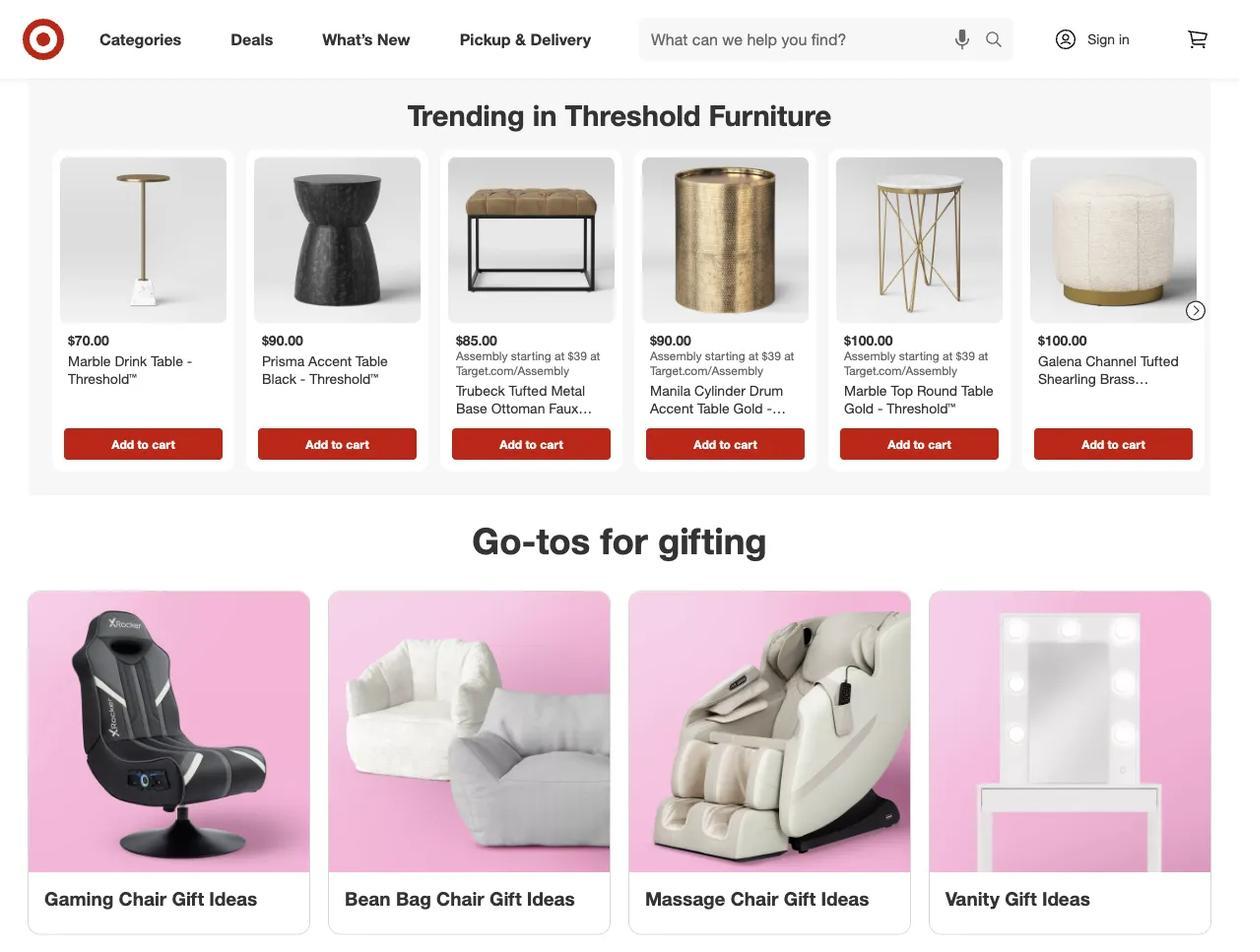 Task type: locate. For each thing, give the bounding box(es) containing it.
4 cart from the left
[[734, 437, 757, 451]]

your
[[354, 27, 384, 46], [855, 27, 885, 46]]

0 horizontal spatial chair
[[119, 888, 167, 911]]

for
[[331, 27, 349, 46], [831, 27, 850, 46], [600, 519, 648, 563]]

add to cart for marble drink table - threshold™
[[112, 437, 175, 451]]

0 horizontal spatial threshold
[[89, 1, 178, 23]]

explore
[[44, 27, 98, 46]]

the
[[711, 27, 733, 46]]

0 horizontal spatial assembly
[[456, 349, 508, 363]]

2 $90.00 from the left
[[650, 331, 691, 349]]

1 chair from the left
[[119, 888, 167, 911]]

pickup
[[460, 30, 511, 49]]

1 starting from the left
[[511, 349, 551, 363]]

3 target.com/assembly from the left
[[844, 363, 957, 378]]

- right cylinder
[[767, 399, 772, 416]]

0 horizontal spatial $39
[[568, 349, 587, 363]]

$85.00
[[456, 331, 497, 349]]

1 ideas from the left
[[209, 888, 257, 911]]

&
[[192, 27, 202, 46], [515, 30, 526, 49]]

1 vertical spatial marble
[[844, 382, 887, 399]]

$39
[[568, 349, 587, 363], [762, 349, 781, 363], [956, 349, 975, 363]]

2 horizontal spatial starting
[[899, 349, 939, 363]]

to for manila cylinder drum accent table gold - threshold™
[[720, 437, 731, 451]]

new inside the new furniture arrivals discover the latest pieces for your place.
[[645, 1, 685, 23]]

new inside new threshold explore comfortable & functional pieces for your home.
[[44, 1, 84, 23]]

gold
[[734, 399, 763, 416], [844, 399, 874, 416]]

2 starting from the left
[[705, 349, 745, 363]]

place.
[[890, 27, 932, 46]]

your left home.
[[354, 27, 384, 46]]

table right "manila"
[[697, 399, 730, 416]]

at
[[555, 349, 565, 363], [590, 349, 600, 363], [749, 349, 759, 363], [784, 349, 794, 363], [943, 349, 953, 363], [978, 349, 988, 363]]

- left top
[[878, 399, 883, 416]]

chair right gaming on the bottom left of the page
[[119, 888, 167, 911]]

your for new furniture arrivals
[[855, 27, 885, 46]]

accent left cylinder
[[650, 399, 694, 416]]

2 add from the left
[[306, 437, 328, 451]]

sign in link
[[1037, 18, 1160, 61]]

starting
[[511, 349, 551, 363], [705, 349, 745, 363], [899, 349, 939, 363]]

2 $100.00 from the left
[[1038, 331, 1087, 349]]

for down arrivals
[[831, 27, 850, 46]]

$39 inside $100.00 assembly starting at $39 at target.com/assembly marble top round table gold - threshold™
[[956, 349, 975, 363]]

for inside new threshold explore comfortable & functional pieces for your home.
[[331, 27, 349, 46]]

target.com/assembly
[[456, 363, 569, 378], [650, 363, 763, 378], [844, 363, 957, 378]]

2 cart from the left
[[346, 437, 369, 451]]

in
[[1119, 31, 1130, 48], [533, 98, 557, 133]]

gift
[[172, 888, 204, 911], [490, 888, 522, 911], [784, 888, 816, 911], [1005, 888, 1037, 911]]

marble
[[68, 352, 111, 370], [844, 382, 887, 399]]

1 vertical spatial accent
[[650, 399, 694, 416]]

vanity gift ideas link
[[930, 592, 1211, 935]]

accent inside $90.00 prisma accent table black - threshold™
[[308, 352, 352, 370]]

marble left top
[[844, 382, 887, 399]]

0 horizontal spatial new
[[44, 1, 84, 23]]

deals
[[231, 30, 273, 49]]

bag
[[396, 888, 431, 911]]

assembly inside '$90.00 assembly starting at $39 at target.com/assembly manila cylinder drum accent table gold - threshold™'
[[650, 349, 702, 363]]

assembly for $90.00
[[650, 349, 702, 363]]

chair right massage
[[731, 888, 779, 911]]

1 add from the left
[[112, 437, 134, 451]]

2 add to cart from the left
[[306, 437, 369, 451]]

assembly
[[456, 349, 508, 363], [650, 349, 702, 363], [844, 349, 896, 363]]

accent right the prisma
[[308, 352, 352, 370]]

for right 'tos'
[[600, 519, 648, 563]]

add for $100.00 assembly starting at $39 at target.com/assembly marble top round table gold - threshold™
[[888, 437, 910, 451]]

massage chair gift ideas link
[[630, 592, 910, 935]]

starting inside $100.00 assembly starting at $39 at target.com/assembly marble top round table gold - threshold™
[[899, 349, 939, 363]]

1 horizontal spatial chair
[[436, 888, 484, 911]]

threshold™
[[68, 370, 137, 387], [309, 370, 378, 387], [887, 399, 956, 416], [650, 416, 719, 434]]

threshold inside new threshold explore comfortable & functional pieces for your home.
[[89, 1, 178, 23]]

for left home.
[[331, 27, 349, 46]]

gold left top
[[844, 399, 874, 416]]

new right what's
[[377, 30, 410, 49]]

in down pickup & delivery link
[[533, 98, 557, 133]]

& inside new threshold explore comfortable & functional pieces for your home.
[[192, 27, 202, 46]]

vanity
[[946, 888, 1000, 911]]

2 $39 from the left
[[762, 349, 781, 363]]

target.com/assembly inside $100.00 assembly starting at $39 at target.com/assembly marble top round table gold - threshold™
[[844, 363, 957, 378]]

starting up top
[[899, 349, 939, 363]]

table right the prisma
[[356, 352, 388, 370]]

3 assembly from the left
[[844, 349, 896, 363]]

1 assembly from the left
[[456, 349, 508, 363]]

1 $100.00 from the left
[[844, 331, 893, 349]]

pickup & delivery link
[[443, 18, 616, 61]]

2 horizontal spatial assembly
[[844, 349, 896, 363]]

0 vertical spatial marble
[[68, 352, 111, 370]]

1 pieces from the left
[[280, 27, 326, 46]]

starting for $90.00
[[705, 349, 745, 363]]

pieces inside the new furniture arrivals discover the latest pieces for your place.
[[780, 27, 827, 46]]

0 horizontal spatial &
[[192, 27, 202, 46]]

5 add to cart button from the left
[[840, 428, 999, 460]]

5 cart from the left
[[928, 437, 951, 451]]

assembly for $85.00
[[456, 349, 508, 363]]

1 horizontal spatial $100.00
[[1038, 331, 1087, 349]]

0 horizontal spatial gold
[[734, 399, 763, 416]]

new up the explore
[[44, 1, 84, 23]]

add to cart button for $90.00 prisma accent table black - threshold™
[[258, 428, 417, 460]]

& right pickup
[[515, 30, 526, 49]]

2 horizontal spatial chair
[[731, 888, 779, 911]]

5 to from the left
[[914, 437, 925, 451]]

to
[[137, 437, 149, 451], [331, 437, 343, 451], [525, 437, 537, 451], [720, 437, 731, 451], [914, 437, 925, 451], [1108, 437, 1119, 451]]

threshold inside the carousel region
[[565, 98, 701, 133]]

your inside the new furniture arrivals discover the latest pieces for your place.
[[855, 27, 885, 46]]

target.com/assembly inside '$90.00 assembly starting at $39 at target.com/assembly manila cylinder drum accent table gold - threshold™'
[[650, 363, 763, 378]]

- right black
[[300, 370, 306, 387]]

0 horizontal spatial your
[[354, 27, 384, 46]]

3 at from the left
[[749, 349, 759, 363]]

1 add to cart from the left
[[112, 437, 175, 451]]

2 horizontal spatial for
[[831, 27, 850, 46]]

2 add to cart button from the left
[[258, 428, 417, 460]]

round
[[917, 382, 958, 399]]

2 your from the left
[[855, 27, 885, 46]]

2 gift from the left
[[490, 888, 522, 911]]

target.com/assembly down $85.00
[[456, 363, 569, 378]]

1 vertical spatial in
[[533, 98, 557, 133]]

1 horizontal spatial gold
[[844, 399, 874, 416]]

0 horizontal spatial accent
[[308, 352, 352, 370]]

0 horizontal spatial $90.00
[[262, 331, 303, 349]]

1 to from the left
[[137, 437, 149, 451]]

starting inside the $85.00 assembly starting at $39 at target.com/assembly
[[511, 349, 551, 363]]

$90.00 inside $90.00 prisma accent table black - threshold™
[[262, 331, 303, 349]]

starting up cylinder
[[705, 349, 745, 363]]

cylinder
[[695, 382, 746, 399]]

1 horizontal spatial in
[[1119, 31, 1130, 48]]

new
[[44, 1, 84, 23], [645, 1, 685, 23], [377, 30, 410, 49]]

cart for $100.00 assembly starting at $39 at target.com/assembly marble top round table gold - threshold™
[[928, 437, 951, 451]]

5 at from the left
[[943, 349, 953, 363]]

ideas
[[209, 888, 257, 911], [527, 888, 575, 911], [821, 888, 869, 911], [1042, 888, 1090, 911]]

2 horizontal spatial $39
[[956, 349, 975, 363]]

pieces
[[280, 27, 326, 46], [780, 27, 827, 46]]

1 cart from the left
[[152, 437, 175, 451]]

0 horizontal spatial starting
[[511, 349, 551, 363]]

1 horizontal spatial $90.00
[[650, 331, 691, 349]]

add to cart button for $70.00 marble drink table - threshold™
[[64, 428, 223, 460]]

5 add to cart from the left
[[888, 437, 951, 451]]

new up discover
[[645, 1, 685, 23]]

in inside the carousel region
[[533, 98, 557, 133]]

chair for massage
[[731, 888, 779, 911]]

$90.00 for $90.00 assembly starting at $39 at target.com/assembly manila cylinder drum accent table gold - threshold™
[[650, 331, 691, 349]]

add
[[112, 437, 134, 451], [306, 437, 328, 451], [500, 437, 522, 451], [694, 437, 716, 451], [888, 437, 910, 451], [1082, 437, 1104, 451]]

latest
[[738, 27, 776, 46]]

assembly inside the $85.00 assembly starting at $39 at target.com/assembly
[[456, 349, 508, 363]]

2 horizontal spatial new
[[645, 1, 685, 23]]

$90.00
[[262, 331, 303, 349], [650, 331, 691, 349]]

$90.00 for $90.00 prisma accent table black - threshold™
[[262, 331, 303, 349]]

pieces inside new threshold explore comfortable & functional pieces for your home.
[[280, 27, 326, 46]]

3 chair from the left
[[731, 888, 779, 911]]

starting inside '$90.00 assembly starting at $39 at target.com/assembly manila cylinder drum accent table gold - threshold™'
[[705, 349, 745, 363]]

0 horizontal spatial target.com/assembly
[[456, 363, 569, 378]]

table right round
[[962, 382, 994, 399]]

4 add to cart from the left
[[694, 437, 757, 451]]

accent
[[308, 352, 352, 370], [650, 399, 694, 416]]

pieces right deals
[[280, 27, 326, 46]]

chair right bag
[[436, 888, 484, 911]]

gold right "manila"
[[734, 399, 763, 416]]

target.com/assembly inside the $85.00 assembly starting at $39 at target.com/assembly
[[456, 363, 569, 378]]

2 to from the left
[[331, 437, 343, 451]]

4 at from the left
[[784, 349, 794, 363]]

1 target.com/assembly from the left
[[456, 363, 569, 378]]

$70.00 marble drink table - threshold™
[[68, 331, 192, 387]]

new threshold explore comfortable & functional pieces for your home.
[[44, 1, 432, 46]]

0 horizontal spatial marble
[[68, 352, 111, 370]]

target.com/assembly up top
[[844, 363, 957, 378]]

0 horizontal spatial pieces
[[280, 27, 326, 46]]

3 add to cart from the left
[[500, 437, 563, 451]]

2 assembly from the left
[[650, 349, 702, 363]]

5 add from the left
[[888, 437, 910, 451]]

3 to from the left
[[525, 437, 537, 451]]

3 ideas from the left
[[821, 888, 869, 911]]

1 horizontal spatial your
[[855, 27, 885, 46]]

2 horizontal spatial target.com/assembly
[[844, 363, 957, 378]]

4 add from the left
[[694, 437, 716, 451]]

3 starting from the left
[[899, 349, 939, 363]]

$90.00 up "manila"
[[650, 331, 691, 349]]

1 gold from the left
[[734, 399, 763, 416]]

2 ideas from the left
[[527, 888, 575, 911]]

trending
[[408, 98, 525, 133]]

0 vertical spatial threshold
[[89, 1, 178, 23]]

4 add to cart button from the left
[[646, 428, 805, 460]]

chair
[[119, 888, 167, 911], [436, 888, 484, 911], [731, 888, 779, 911]]

$100.00 inside $100.00 assembly starting at $39 at target.com/assembly marble top round table gold - threshold™
[[844, 331, 893, 349]]

starting right $85.00
[[511, 349, 551, 363]]

1 $90.00 from the left
[[262, 331, 303, 349]]

1 $39 from the left
[[568, 349, 587, 363]]

add to cart button
[[64, 428, 223, 460], [258, 428, 417, 460], [452, 428, 611, 460], [646, 428, 805, 460], [840, 428, 999, 460], [1034, 428, 1193, 460]]

1 horizontal spatial pieces
[[780, 27, 827, 46]]

in right sign on the right top of the page
[[1119, 31, 1130, 48]]

2 gold from the left
[[844, 399, 874, 416]]

new furniture arrivals discover the latest pieces for your place.
[[645, 1, 932, 46]]

assembly inside $100.00 assembly starting at $39 at target.com/assembly marble top round table gold - threshold™
[[844, 349, 896, 363]]

4 to from the left
[[720, 437, 731, 451]]

1 horizontal spatial marble
[[844, 382, 887, 399]]

what's new link
[[306, 18, 435, 61]]

1 horizontal spatial $39
[[762, 349, 781, 363]]

what's new
[[322, 30, 410, 49]]

for inside the new furniture arrivals discover the latest pieces for your place.
[[831, 27, 850, 46]]

0 horizontal spatial $100.00
[[844, 331, 893, 349]]

accent inside '$90.00 assembly starting at $39 at target.com/assembly manila cylinder drum accent table gold - threshold™'
[[650, 399, 694, 416]]

go-tos for gifting
[[472, 519, 767, 563]]

$90.00 up the prisma
[[262, 331, 303, 349]]

0 horizontal spatial in
[[533, 98, 557, 133]]

your left place.
[[855, 27, 885, 46]]

1 horizontal spatial target.com/assembly
[[650, 363, 763, 378]]

target.com/assembly up cylinder
[[650, 363, 763, 378]]

to for marble drink table - threshold™
[[137, 437, 149, 451]]

prisma accent table black - threshold™ image
[[254, 157, 421, 323]]

marble down $70.00
[[68, 352, 111, 370]]

threshold up the comfortable
[[89, 1, 178, 23]]

0 horizontal spatial for
[[331, 27, 349, 46]]

2 target.com/assembly from the left
[[650, 363, 763, 378]]

4 gift from the left
[[1005, 888, 1037, 911]]

-
[[187, 352, 192, 370], [300, 370, 306, 387], [767, 399, 772, 416], [878, 399, 883, 416]]

cart
[[152, 437, 175, 451], [346, 437, 369, 451], [540, 437, 563, 451], [734, 437, 757, 451], [928, 437, 951, 451], [1122, 437, 1145, 451]]

top
[[891, 382, 913, 399]]

1 horizontal spatial threshold
[[565, 98, 701, 133]]

6 to from the left
[[1108, 437, 1119, 451]]

1 horizontal spatial &
[[515, 30, 526, 49]]

add to cart
[[112, 437, 175, 451], [306, 437, 369, 451], [500, 437, 563, 451], [694, 437, 757, 451], [888, 437, 951, 451], [1082, 437, 1145, 451]]

add to cart button for $100.00 assembly starting at $39 at target.com/assembly marble top round table gold - threshold™
[[840, 428, 999, 460]]

threshold
[[89, 1, 178, 23], [565, 98, 701, 133]]

add to cart for marble top round table gold - threshold™
[[888, 437, 951, 451]]

gold inside '$90.00 assembly starting at $39 at target.com/assembly manila cylinder drum accent table gold - threshold™'
[[734, 399, 763, 416]]

table
[[151, 352, 183, 370], [356, 352, 388, 370], [962, 382, 994, 399], [697, 399, 730, 416]]

your inside new threshold explore comfortable & functional pieces for your home.
[[354, 27, 384, 46]]

1 vertical spatial threshold
[[565, 98, 701, 133]]

3 cart from the left
[[540, 437, 563, 451]]

$100.00
[[844, 331, 893, 349], [1038, 331, 1087, 349]]

furniture
[[690, 1, 766, 23]]

$90.00 inside '$90.00 assembly starting at $39 at target.com/assembly manila cylinder drum accent table gold - threshold™'
[[650, 331, 691, 349]]

What can we help you find? suggestions appear below search field
[[639, 18, 990, 61]]

4 ideas from the left
[[1042, 888, 1090, 911]]

- right drink
[[187, 352, 192, 370]]

1 horizontal spatial assembly
[[650, 349, 702, 363]]

0 vertical spatial in
[[1119, 31, 1130, 48]]

$39 inside '$90.00 assembly starting at $39 at target.com/assembly manila cylinder drum accent table gold - threshold™'
[[762, 349, 781, 363]]

table right drink
[[151, 352, 183, 370]]

1 horizontal spatial for
[[600, 519, 648, 563]]

& left 'functional'
[[192, 27, 202, 46]]

$100.00 assembly starting at $39 at target.com/assembly marble top round table gold - threshold™
[[844, 331, 994, 416]]

tos
[[536, 519, 590, 563]]

1 horizontal spatial accent
[[650, 399, 694, 416]]

bean bag chair gift ideas link
[[329, 592, 610, 935]]

pieces down arrivals
[[780, 27, 827, 46]]

2 pieces from the left
[[780, 27, 827, 46]]

discover
[[645, 27, 707, 46]]

3 $39 from the left
[[956, 349, 975, 363]]

1 horizontal spatial starting
[[705, 349, 745, 363]]

1 your from the left
[[354, 27, 384, 46]]

1 add to cart button from the left
[[64, 428, 223, 460]]

bean bag chair gift ideas
[[345, 888, 575, 911]]

$39 inside the $85.00 assembly starting at $39 at target.com/assembly
[[568, 349, 587, 363]]

0 vertical spatial accent
[[308, 352, 352, 370]]

in for sign
[[1119, 31, 1130, 48]]

2 at from the left
[[590, 349, 600, 363]]

threshold down discover
[[565, 98, 701, 133]]

massage chair gift ideas
[[645, 888, 869, 911]]

manila
[[650, 382, 691, 399]]

new for new threshold
[[44, 1, 84, 23]]

gaming chair gift ideas
[[44, 888, 257, 911]]



Task type: describe. For each thing, give the bounding box(es) containing it.
3 add to cart button from the left
[[452, 428, 611, 460]]

furniture
[[709, 98, 832, 133]]

6 cart from the left
[[1122, 437, 1145, 451]]

vanity gift ideas
[[946, 888, 1090, 911]]

starting for $85.00
[[511, 349, 551, 363]]

delivery
[[530, 30, 591, 49]]

$90.00 assembly starting at $39 at target.com/assembly manila cylinder drum accent table gold - threshold™
[[650, 331, 794, 434]]

massage
[[645, 888, 726, 911]]

gifting
[[658, 519, 767, 563]]

add for $90.00 assembly starting at $39 at target.com/assembly manila cylinder drum accent table gold - threshold™
[[694, 437, 716, 451]]

3 add from the left
[[500, 437, 522, 451]]

trending in threshold furniture
[[408, 98, 832, 133]]

categories
[[99, 30, 181, 49]]

search
[[976, 32, 1024, 51]]

for for new threshold
[[331, 27, 349, 46]]

1 at from the left
[[555, 349, 565, 363]]

functional
[[206, 27, 275, 46]]

cart for $90.00 prisma accent table black - threshold™
[[346, 437, 369, 451]]

assembly for $100.00
[[844, 349, 896, 363]]

deals link
[[214, 18, 298, 61]]

your for new threshold
[[354, 27, 384, 46]]

1 horizontal spatial new
[[377, 30, 410, 49]]

threshold™ inside '$90.00 assembly starting at $39 at target.com/assembly manila cylinder drum accent table gold - threshold™'
[[650, 416, 719, 434]]

3 gift from the left
[[784, 888, 816, 911]]

6 add to cart button from the left
[[1034, 428, 1193, 460]]

add to cart for manila cylinder drum accent table gold - threshold™
[[694, 437, 757, 451]]

in for trending
[[533, 98, 557, 133]]

$85.00 assembly starting at $39 at target.com/assembly
[[456, 331, 600, 378]]

manila cylinder drum accent table gold - threshold™ image
[[642, 157, 809, 323]]

$90.00 prisma accent table black - threshold™
[[262, 331, 388, 387]]

drink
[[115, 352, 147, 370]]

what's
[[322, 30, 373, 49]]

categories link
[[83, 18, 206, 61]]

$100.00 link
[[1030, 157, 1197, 424]]

add to cart button for $90.00 assembly starting at $39 at target.com/assembly manila cylinder drum accent table gold - threshold™
[[646, 428, 805, 460]]

to for marble top round table gold - threshold™
[[914, 437, 925, 451]]

bean
[[345, 888, 391, 911]]

home.
[[389, 27, 432, 46]]

table inside $100.00 assembly starting at $39 at target.com/assembly marble top round table gold - threshold™
[[962, 382, 994, 399]]

drum
[[750, 382, 783, 399]]

search button
[[976, 18, 1024, 65]]

galena channel tufted shearling brass ottoman cream - threshold™ image
[[1030, 157, 1197, 323]]

add for $90.00 prisma accent table black - threshold™
[[306, 437, 328, 451]]

target.com/assembly for $90.00
[[650, 363, 763, 378]]

sign
[[1088, 31, 1115, 48]]

pieces for new furniture arrivals
[[780, 27, 827, 46]]

- inside $90.00 prisma accent table black - threshold™
[[300, 370, 306, 387]]

gaming chair gift ideas link
[[29, 592, 309, 935]]

cart for $90.00 assembly starting at $39 at target.com/assembly manila cylinder drum accent table gold - threshold™
[[734, 437, 757, 451]]

new for new furniture arrivals
[[645, 1, 685, 23]]

$100.00 for $100.00 assembly starting at $39 at target.com/assembly marble top round table gold - threshold™
[[844, 331, 893, 349]]

threshold™ inside $90.00 prisma accent table black - threshold™
[[309, 370, 378, 387]]

go-
[[472, 519, 536, 563]]

marble top round table gold - threshold™ image
[[836, 157, 1003, 323]]

for for new furniture arrivals
[[831, 27, 850, 46]]

add for $70.00 marble drink table - threshold™
[[112, 437, 134, 451]]

threshold™ inside $100.00 assembly starting at $39 at target.com/assembly marble top round table gold - threshold™
[[887, 399, 956, 416]]

table inside $70.00 marble drink table - threshold™
[[151, 352, 183, 370]]

pieces for new threshold
[[280, 27, 326, 46]]

6 at from the left
[[978, 349, 988, 363]]

2 chair from the left
[[436, 888, 484, 911]]

sign in
[[1088, 31, 1130, 48]]

marble inside $70.00 marble drink table - threshold™
[[68, 352, 111, 370]]

gold inside $100.00 assembly starting at $39 at target.com/assembly marble top round table gold - threshold™
[[844, 399, 874, 416]]

pickup & delivery
[[460, 30, 591, 49]]

6 add from the left
[[1082, 437, 1104, 451]]

threshold™ inside $70.00 marble drink table - threshold™
[[68, 370, 137, 387]]

gaming
[[44, 888, 114, 911]]

starting for $100.00
[[899, 349, 939, 363]]

black
[[262, 370, 296, 387]]

chair for gaming
[[119, 888, 167, 911]]

$70.00
[[68, 331, 109, 349]]

target.com/assembly for $85.00
[[456, 363, 569, 378]]

- inside '$90.00 assembly starting at $39 at target.com/assembly manila cylinder drum accent table gold - threshold™'
[[767, 399, 772, 416]]

cart for $70.00 marble drink table - threshold™
[[152, 437, 175, 451]]

- inside $100.00 assembly starting at $39 at target.com/assembly marble top round table gold - threshold™
[[878, 399, 883, 416]]

add to cart for prisma accent table black - threshold™
[[306, 437, 369, 451]]

$39 for assembly starting at $39 at target.com/assembly
[[568, 349, 587, 363]]

gift inside "link"
[[1005, 888, 1037, 911]]

ideas inside "link"
[[1042, 888, 1090, 911]]

- inside $70.00 marble drink table - threshold™
[[187, 352, 192, 370]]

$39 for manila cylinder drum accent table gold - threshold™
[[762, 349, 781, 363]]

comfortable
[[102, 27, 188, 46]]

table inside $90.00 prisma accent table black - threshold™
[[356, 352, 388, 370]]

carousel region
[[29, 82, 1211, 511]]

1 gift from the left
[[172, 888, 204, 911]]

marble drink table - threshold™ image
[[60, 157, 227, 323]]

target.com/assembly for $100.00
[[844, 363, 957, 378]]

to for prisma accent table black - threshold™
[[331, 437, 343, 451]]

prisma
[[262, 352, 305, 370]]

table inside '$90.00 assembly starting at $39 at target.com/assembly manila cylinder drum accent table gold - threshold™'
[[697, 399, 730, 416]]

$39 for marble top round table gold - threshold™
[[956, 349, 975, 363]]

$100.00 for $100.00
[[1038, 331, 1087, 349]]

marble inside $100.00 assembly starting at $39 at target.com/assembly marble top round table gold - threshold™
[[844, 382, 887, 399]]

6 add to cart from the left
[[1082, 437, 1145, 451]]

trubeck tufted metal base ottoman faux leather brown - threshold™ image
[[448, 157, 615, 323]]

arrivals
[[771, 1, 837, 23]]



Task type: vqa. For each thing, say whether or not it's contained in the screenshot.
the 'System'
no



